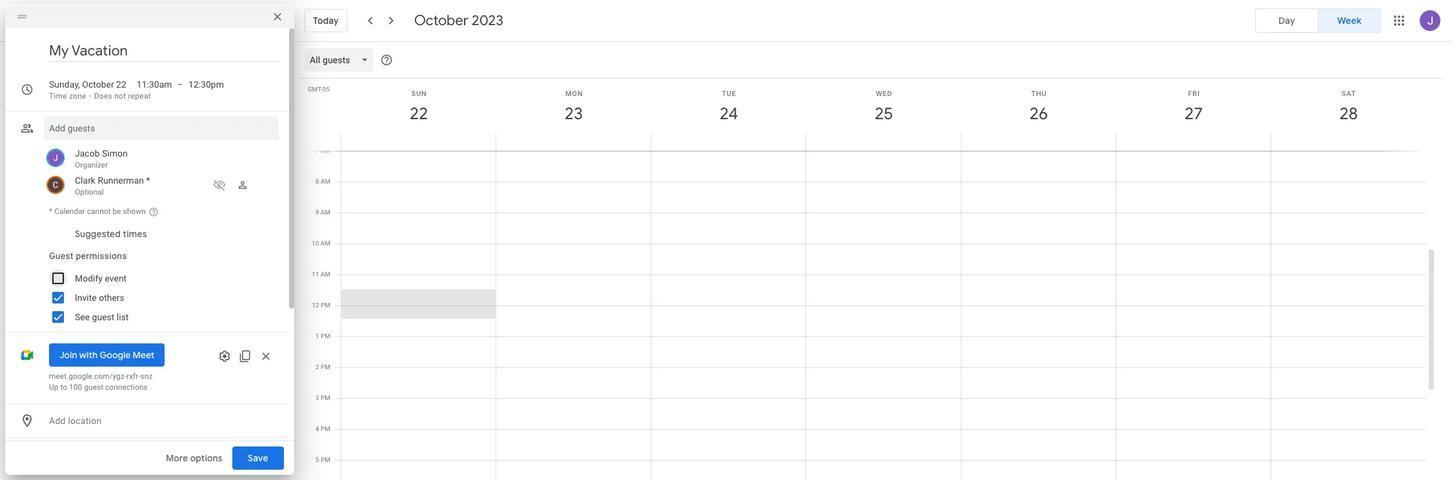 Task type: locate. For each thing, give the bounding box(es) containing it.
12 pm
[[312, 302, 330, 309]]

permissions
[[76, 251, 127, 261]]

9
[[315, 209, 319, 216]]

guest inside meet.google.com/ygz-rxfr-snz up to 100 guest connections
[[84, 383, 103, 392]]

1 vertical spatial 22
[[409, 103, 427, 125]]

5 pm from the top
[[321, 426, 330, 433]]

meet
[[133, 350, 154, 361]]

4 pm from the top
[[321, 395, 330, 402]]

monday, october 23 element
[[559, 99, 589, 129]]

add
[[49, 416, 66, 427]]

am right 10
[[321, 240, 330, 247]]

pm
[[321, 302, 330, 309], [321, 333, 330, 340], [321, 364, 330, 371], [321, 395, 330, 402], [321, 426, 330, 433], [321, 457, 330, 464]]

0 vertical spatial guest
[[92, 312, 114, 323]]

invite others
[[75, 293, 124, 303]]

see guest list
[[75, 312, 129, 323]]

22 up not
[[116, 79, 126, 90]]

Add title text field
[[49, 41, 279, 61]]

25
[[874, 103, 892, 125]]

jacob
[[75, 148, 100, 159]]

3 am from the top
[[321, 209, 330, 216]]

1 am from the top
[[321, 147, 330, 154]]

optional
[[75, 188, 104, 197]]

suggested times button
[[70, 223, 152, 246]]

up
[[49, 383, 58, 392]]

am for 10 am
[[321, 240, 330, 247]]

sat 28
[[1339, 90, 1357, 125]]

guest
[[92, 312, 114, 323], [84, 383, 103, 392]]

22
[[116, 79, 126, 90], [409, 103, 427, 125]]

12
[[312, 302, 319, 309]]

simon
[[102, 148, 128, 159]]

22 inside 22 column header
[[409, 103, 427, 125]]

pm right 1
[[321, 333, 330, 340]]

fri 27
[[1184, 90, 1202, 125]]

3 pm from the top
[[321, 364, 330, 371]]

11
[[312, 271, 319, 278]]

0 vertical spatial *
[[146, 176, 150, 186]]

thursday, october 26 element
[[1024, 99, 1054, 129]]

am right 11
[[321, 271, 330, 278]]

* down jacob simon, organizer tree item
[[146, 176, 150, 186]]

today button
[[305, 5, 347, 36]]

1 vertical spatial october
[[82, 79, 114, 90]]

1
[[316, 333, 319, 340]]

am right 9
[[321, 209, 330, 216]]

grid
[[299, 42, 1437, 481]]

tue 24
[[719, 90, 737, 125]]

join with google meet
[[59, 350, 154, 361]]

does
[[94, 92, 112, 101]]

sunday, october 22
[[49, 79, 126, 90]]

to
[[60, 383, 67, 392]]

5 am from the top
[[321, 271, 330, 278]]

05
[[323, 86, 330, 93]]

saturday, october 28 element
[[1334, 99, 1364, 129]]

23
[[564, 103, 582, 125]]

sat
[[1342, 90, 1356, 98]]

mon
[[565, 90, 583, 98]]

Week radio
[[1318, 8, 1381, 33]]

wednesday, october 25 element
[[869, 99, 899, 129]]

0 vertical spatial october
[[414, 12, 469, 30]]

6 pm from the top
[[321, 457, 330, 464]]

am right 7
[[321, 147, 330, 154]]

times
[[123, 228, 147, 240]]

am for 8 am
[[321, 178, 330, 185]]

modify
[[75, 274, 103, 284]]

group containing guest permissions
[[44, 246, 279, 327]]

1 vertical spatial guest
[[84, 383, 103, 392]]

–
[[177, 79, 183, 90]]

pm right 5
[[321, 457, 330, 464]]

option group containing day
[[1255, 8, 1381, 33]]

sun
[[411, 90, 427, 98]]

to element
[[177, 78, 183, 91]]

1 horizontal spatial *
[[146, 176, 150, 186]]

week
[[1338, 15, 1362, 26]]

group
[[44, 246, 279, 327]]

1 horizontal spatial 22
[[409, 103, 427, 125]]

gmt-
[[308, 86, 323, 93]]

time zone
[[49, 92, 86, 101]]

shown
[[123, 207, 146, 216]]

october left 2023
[[414, 12, 469, 30]]

None field
[[305, 48, 379, 72]]

snz
[[140, 372, 153, 381]]

october
[[414, 12, 469, 30], [82, 79, 114, 90]]

2 pm from the top
[[321, 333, 330, 340]]

22 column header
[[341, 79, 496, 151]]

tuesday, october 24 element
[[714, 99, 744, 129]]

modify event
[[75, 274, 127, 284]]

* left calendar
[[49, 207, 52, 216]]

*
[[146, 176, 150, 186], [49, 207, 52, 216]]

pm for 2 pm
[[321, 364, 330, 371]]

guest down meet.google.com/ygz-
[[84, 383, 103, 392]]

4 am from the top
[[321, 240, 330, 247]]

pm right 3
[[321, 395, 330, 402]]

am right 8
[[321, 178, 330, 185]]

pm right 4
[[321, 426, 330, 433]]

pm right 2
[[321, 364, 330, 371]]

am
[[321, 147, 330, 154], [321, 178, 330, 185], [321, 209, 330, 216], [321, 240, 330, 247], [321, 271, 330, 278]]

option group
[[1255, 8, 1381, 33]]

october 2023
[[414, 12, 503, 30]]

jacob simon, organizer tree item
[[44, 145, 279, 172]]

1 horizontal spatial october
[[414, 12, 469, 30]]

27 column header
[[1116, 79, 1271, 151]]

2 am from the top
[[321, 178, 330, 185]]

pm right the 12
[[321, 302, 330, 309]]

october up does
[[82, 79, 114, 90]]

join with google meet link
[[49, 344, 165, 367]]

1 pm from the top
[[321, 302, 330, 309]]

12:30pm
[[188, 79, 224, 90]]

Day radio
[[1255, 8, 1319, 33]]

does not repeat
[[94, 92, 151, 101]]

0 vertical spatial 22
[[116, 79, 126, 90]]

gmt-05
[[308, 86, 330, 93]]

see
[[75, 312, 90, 323]]

list
[[117, 312, 129, 323]]

1 vertical spatial *
[[49, 207, 52, 216]]

wed
[[876, 90, 892, 98]]

with
[[79, 350, 98, 361]]

guest left list at the bottom left of the page
[[92, 312, 114, 323]]

24
[[719, 103, 737, 125]]

thu
[[1031, 90, 1047, 98]]

22 down sun
[[409, 103, 427, 125]]



Task type: vqa. For each thing, say whether or not it's contained in the screenshot.
time zone
yes



Task type: describe. For each thing, give the bounding box(es) containing it.
10
[[312, 240, 319, 247]]

add location
[[49, 416, 102, 427]]

clark runnerman * optional
[[75, 176, 150, 197]]

11 am
[[312, 271, 330, 278]]

guest inside group
[[92, 312, 114, 323]]

4
[[316, 426, 319, 433]]

28 column header
[[1271, 79, 1426, 151]]

8 am
[[315, 178, 330, 185]]

meet.google.com/ygz-rxfr-snz up to 100 guest connections
[[49, 372, 153, 392]]

4 pm
[[316, 426, 330, 433]]

10 am
[[312, 240, 330, 247]]

cannot
[[87, 207, 111, 216]]

sunday,
[[49, 79, 80, 90]]

not
[[114, 92, 126, 101]]

pm for 12 pm
[[321, 302, 330, 309]]

27
[[1184, 103, 1202, 125]]

pm for 1 pm
[[321, 333, 330, 340]]

wed 25
[[874, 90, 892, 125]]

26
[[1029, 103, 1047, 125]]

google
[[100, 350, 131, 361]]

0 horizontal spatial *
[[49, 207, 52, 216]]

am for 7 am
[[321, 147, 330, 154]]

zone
[[69, 92, 86, 101]]

25 column header
[[806, 79, 961, 151]]

guest permissions
[[49, 251, 127, 261]]

2023
[[472, 12, 503, 30]]

2
[[316, 364, 319, 371]]

0 horizontal spatial october
[[82, 79, 114, 90]]

location
[[68, 416, 102, 427]]

clark runnerman, optional tree item
[[44, 172, 279, 199]]

5 pm
[[316, 457, 330, 464]]

suggested
[[75, 228, 121, 240]]

suggested times
[[75, 228, 147, 240]]

5
[[316, 457, 319, 464]]

runnerman
[[98, 176, 144, 186]]

event
[[105, 274, 127, 284]]

mon 23
[[564, 90, 583, 125]]

1 pm
[[316, 333, 330, 340]]

9 am
[[315, 209, 330, 216]]

day
[[1279, 15, 1295, 26]]

3 pm
[[316, 395, 330, 402]]

guests invited to this event. tree
[[44, 145, 279, 199]]

time
[[49, 92, 67, 101]]

fri
[[1188, 90, 1200, 98]]

rxfr-
[[127, 372, 140, 381]]

show schedule of clark runnerman image
[[209, 175, 230, 196]]

100
[[69, 383, 82, 392]]

7
[[315, 147, 319, 154]]

calendar
[[54, 207, 85, 216]]

thu 26
[[1029, 90, 1047, 125]]

be
[[113, 207, 121, 216]]

friday, october 27 element
[[1179, 99, 1209, 129]]

today
[[313, 15, 339, 26]]

am for 11 am
[[321, 271, 330, 278]]

am for 9 am
[[321, 209, 330, 216]]

clark
[[75, 176, 96, 186]]

11:30am – 12:30pm
[[137, 79, 224, 90]]

28
[[1339, 103, 1357, 125]]

guest
[[49, 251, 73, 261]]

3
[[316, 395, 319, 402]]

* calendar cannot be shown
[[49, 207, 146, 216]]

sun 22
[[409, 90, 427, 125]]

join
[[59, 350, 77, 361]]

Guests text field
[[49, 117, 274, 140]]

23 column header
[[496, 79, 651, 151]]

others
[[99, 293, 124, 303]]

jacob simon organizer
[[75, 148, 128, 170]]

8
[[315, 178, 319, 185]]

pm for 5 pm
[[321, 457, 330, 464]]

26 column header
[[961, 79, 1116, 151]]

2 pm
[[316, 364, 330, 371]]

organizer
[[75, 161, 108, 170]]

sunday, october 22 element
[[404, 99, 434, 129]]

tue
[[722, 90, 736, 98]]

pm for 4 pm
[[321, 426, 330, 433]]

11:30am
[[137, 79, 172, 90]]

0 horizontal spatial 22
[[116, 79, 126, 90]]

repeat
[[128, 92, 151, 101]]

meet.google.com/ygz-
[[49, 372, 127, 381]]

24 column header
[[651, 79, 806, 151]]

add location button
[[44, 410, 279, 433]]

grid containing 22
[[299, 42, 1437, 481]]

pm for 3 pm
[[321, 395, 330, 402]]

7 am
[[315, 147, 330, 154]]

* inside clark runnerman * optional
[[146, 176, 150, 186]]



